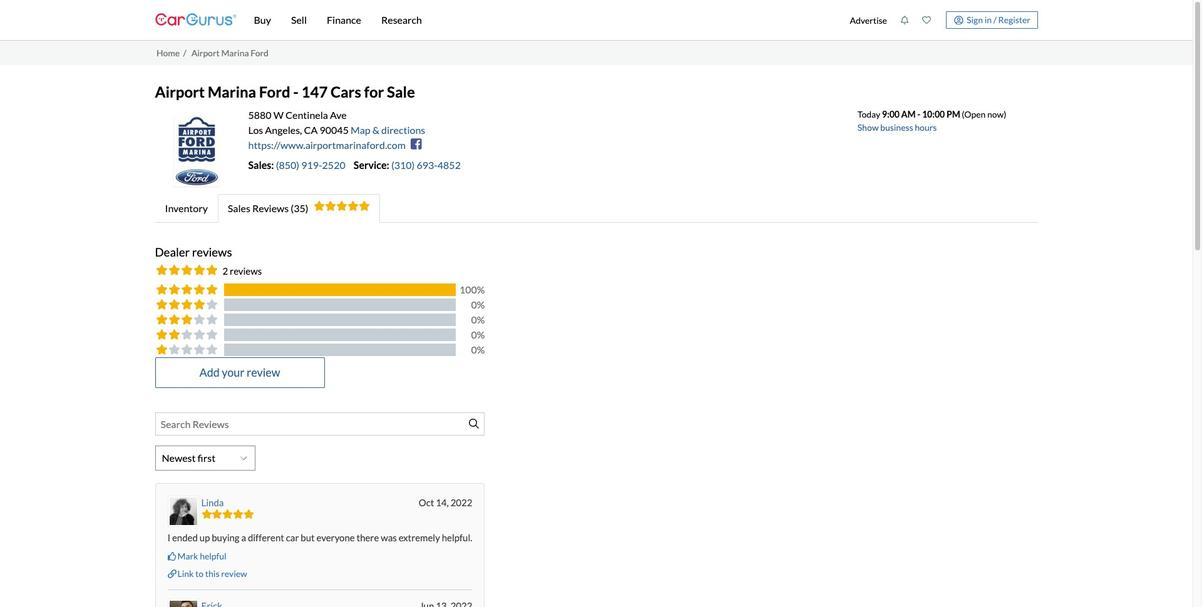 Task type: locate. For each thing, give the bounding box(es) containing it.
service:
[[354, 159, 389, 171]]

147
[[302, 83, 328, 101]]

cargurus logo homepage link image
[[155, 2, 236, 38]]

hours
[[915, 122, 937, 133]]

1 vertical spatial review
[[221, 569, 247, 580]]

airport down the cargurus logo homepage link
[[191, 47, 220, 58]]

this
[[205, 569, 220, 580]]

0 vertical spatial /
[[994, 14, 997, 25]]

0%
[[471, 299, 485, 311], [471, 314, 485, 326], [471, 329, 485, 341], [471, 344, 485, 356]]

linda link
[[201, 497, 224, 509]]

0 vertical spatial reviews
[[192, 245, 232, 259]]

2
[[223, 266, 228, 277]]

buy button
[[244, 0, 281, 40]]

open notifications image
[[901, 16, 909, 24]]

reviews right 2
[[230, 266, 262, 277]]

sale
[[387, 83, 415, 101]]

/ right home
[[183, 47, 186, 58]]

100%
[[460, 284, 485, 296]]

- right am
[[918, 109, 921, 120]]

0 vertical spatial marina
[[221, 47, 249, 58]]

1 horizontal spatial -
[[918, 109, 921, 120]]

map
[[351, 124, 371, 136]]

erick image
[[169, 601, 197, 608]]

extremely
[[399, 532, 440, 544]]

reviews
[[252, 202, 289, 214]]

airport marina ford logo image
[[155, 108, 239, 188]]

pm
[[947, 109, 961, 120]]

tab list
[[155, 194, 1038, 223]]

dealer
[[155, 245, 190, 259]]

los
[[248, 124, 263, 136]]

car
[[286, 532, 299, 544]]

review right this
[[221, 569, 247, 580]]

4852
[[438, 159, 461, 171]]

/ right in
[[994, 14, 997, 25]]

- inside today 9:00 am - 10:00 pm (open now) show business hours
[[918, 109, 921, 120]]

today
[[858, 109, 881, 120]]

star image
[[336, 201, 347, 211], [347, 201, 359, 211], [359, 201, 370, 211]]

- for 10:00
[[918, 109, 921, 120]]

finance
[[327, 14, 361, 26]]

reviews for 2 reviews
[[230, 266, 262, 277]]

register
[[999, 14, 1031, 25]]

add
[[200, 366, 220, 380]]

sign
[[967, 14, 983, 25]]

centinela
[[286, 109, 328, 121]]

star image
[[314, 201, 325, 211], [325, 201, 336, 211], [201, 510, 212, 520], [212, 510, 223, 520], [223, 510, 233, 520], [233, 510, 244, 520], [244, 510, 254, 520]]

693-
[[417, 159, 438, 171]]

inventory
[[165, 202, 208, 214]]

advertise link
[[844, 3, 894, 38]]

airport
[[191, 47, 220, 58], [155, 83, 205, 101]]

2022
[[451, 497, 473, 509]]

(850) 919-2520 link
[[276, 159, 354, 171]]

1 vertical spatial /
[[183, 47, 186, 58]]

buy
[[254, 14, 271, 26]]

now)
[[988, 109, 1007, 120]]

marina
[[221, 47, 249, 58], [208, 83, 256, 101]]

marina down 'buy' popup button
[[221, 47, 249, 58]]

review
[[247, 366, 280, 380], [221, 569, 247, 580]]

90045
[[320, 124, 349, 136]]

https://www.airportmarinaford.com link
[[248, 139, 406, 151]]

cars
[[331, 83, 361, 101]]

menu
[[844, 3, 1038, 38]]

marina up 5880
[[208, 83, 256, 101]]

but
[[301, 532, 315, 544]]

ca
[[304, 124, 318, 136]]

-
[[293, 83, 299, 101], [918, 109, 921, 120]]

1 star image from the left
[[336, 201, 347, 211]]

(310) 693-4852 link
[[391, 159, 461, 171]]

(850)
[[276, 159, 300, 171]]

menu bar containing buy
[[236, 0, 844, 40]]

0 vertical spatial -
[[293, 83, 299, 101]]

ford
[[251, 47, 269, 58], [259, 83, 290, 101]]

mark helpful button
[[168, 550, 227, 563]]

buying
[[212, 532, 240, 544]]

sales
[[228, 202, 250, 214]]

sales reviews (35)
[[228, 202, 309, 214]]

menu containing sign in / register
[[844, 3, 1038, 38]]

menu bar
[[236, 0, 844, 40]]

0 horizontal spatial -
[[293, 83, 299, 101]]

sign in / register link
[[947, 11, 1038, 29]]

sign in / register menu item
[[938, 11, 1038, 29]]

advertise
[[850, 15, 888, 25]]

airport down home
[[155, 83, 205, 101]]

- left 147
[[293, 83, 299, 101]]

3 star image from the left
[[359, 201, 370, 211]]

ford up w
[[259, 83, 290, 101]]

/ inside menu item
[[994, 14, 997, 25]]

linda image
[[169, 498, 197, 525]]

finance button
[[317, 0, 371, 40]]

reviews up 2
[[192, 245, 232, 259]]

airport marina ford - 147 cars for sale
[[155, 83, 415, 101]]

review right 'your'
[[247, 366, 280, 380]]

a
[[241, 532, 246, 544]]

your
[[222, 366, 245, 380]]

2 star image from the left
[[347, 201, 359, 211]]

1 vertical spatial ford
[[259, 83, 290, 101]]

dealer reviews
[[155, 245, 232, 259]]

2 0% from the top
[[471, 314, 485, 326]]

1 vertical spatial airport
[[155, 83, 205, 101]]

Search Reviews field
[[155, 413, 485, 436]]

0 vertical spatial airport
[[191, 47, 220, 58]]

1 vertical spatial -
[[918, 109, 921, 120]]

1 vertical spatial reviews
[[230, 266, 262, 277]]

oct
[[419, 497, 434, 509]]

up
[[200, 532, 210, 544]]

ave
[[330, 109, 347, 121]]

1 horizontal spatial /
[[994, 14, 997, 25]]

link to this review button
[[168, 568, 247, 581]]

review inside button
[[221, 569, 247, 580]]

research button
[[371, 0, 432, 40]]

business
[[881, 122, 914, 133]]

ford down 'buy' popup button
[[251, 47, 269, 58]]

facebook - airport marina ford image
[[411, 138, 422, 151]]

(310)
[[391, 159, 415, 171]]



Task type: describe. For each thing, give the bounding box(es) containing it.
service: (310) 693-4852
[[354, 159, 461, 171]]

reviews for dealer reviews
[[192, 245, 232, 259]]

helpful.
[[442, 532, 473, 544]]

today 9:00 am - 10:00 pm (open now) show business hours
[[858, 109, 1007, 133]]

5880 w centinela ave los angeles, ca 90045 map & directions
[[248, 109, 425, 136]]

mark
[[178, 551, 198, 562]]

show business hours button
[[858, 122, 937, 133]]

sign in / register
[[967, 14, 1031, 25]]

search image
[[469, 419, 479, 429]]

was
[[381, 532, 397, 544]]

different
[[248, 532, 284, 544]]

0 horizontal spatial /
[[183, 47, 186, 58]]

(35)
[[291, 202, 309, 214]]

10:00
[[923, 109, 945, 120]]

user icon image
[[955, 15, 964, 25]]

chevron down image
[[241, 455, 247, 462]]

cargurus logo homepage link link
[[155, 2, 236, 38]]

linda
[[201, 497, 224, 509]]

research
[[381, 14, 422, 26]]

helpful
[[200, 551, 227, 562]]

home
[[157, 47, 180, 58]]

for
[[364, 83, 384, 101]]

1 vertical spatial marina
[[208, 83, 256, 101]]

&
[[373, 124, 380, 136]]

add your review link
[[155, 358, 325, 388]]

am
[[902, 109, 916, 120]]

1 0% from the top
[[471, 299, 485, 311]]

3 0% from the top
[[471, 329, 485, 341]]

link image
[[168, 570, 176, 579]]

2520
[[322, 159, 346, 171]]

map & directions link
[[351, 124, 425, 136]]

919-
[[301, 159, 322, 171]]

5880
[[248, 109, 272, 121]]

sell button
[[281, 0, 317, 40]]

w
[[274, 109, 284, 121]]

i ended up buying a different car but everyone there was extremely helpful.
[[168, 532, 473, 544]]

to
[[195, 569, 204, 580]]

- for 147
[[293, 83, 299, 101]]

show
[[858, 122, 879, 133]]

sell
[[291, 14, 307, 26]]

0 vertical spatial review
[[247, 366, 280, 380]]

thumbs up image
[[168, 552, 176, 561]]

2 reviews
[[223, 266, 262, 277]]

link to this review
[[178, 569, 247, 580]]

home / airport marina ford
[[157, 47, 269, 58]]

(open
[[962, 109, 986, 120]]

add your review
[[200, 366, 280, 380]]

4 0% from the top
[[471, 344, 485, 356]]

ended
[[172, 532, 198, 544]]

link
[[178, 569, 194, 580]]

inventory tab
[[155, 194, 218, 223]]

angeles,
[[265, 124, 302, 136]]

0 vertical spatial ford
[[251, 47, 269, 58]]

there
[[357, 532, 379, 544]]

sales:
[[248, 159, 274, 171]]

https://www.airportmarinaford.com
[[248, 139, 406, 151]]

i
[[168, 532, 170, 544]]

mark helpful
[[178, 551, 227, 562]]

directions
[[382, 124, 425, 136]]

9:00
[[883, 109, 900, 120]]

in
[[985, 14, 992, 25]]

sales: (850) 919-2520
[[248, 159, 346, 171]]

saved cars image
[[923, 16, 931, 24]]

everyone
[[317, 532, 355, 544]]

oct 14, 2022
[[419, 497, 473, 509]]

home link
[[157, 47, 180, 58]]

14,
[[436, 497, 449, 509]]

tab list containing inventory
[[155, 194, 1038, 223]]



Task type: vqa. For each thing, say whether or not it's contained in the screenshot.
was
yes



